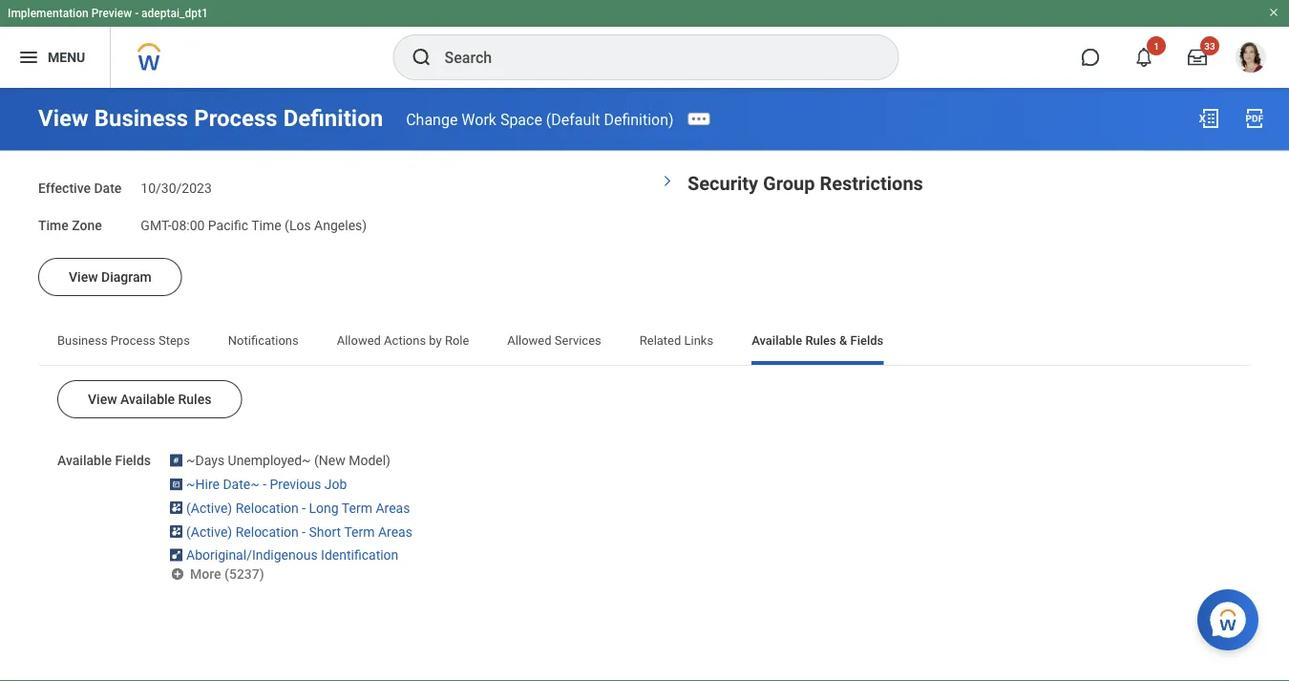 Task type: locate. For each thing, give the bounding box(es) containing it.
allowed left actions
[[337, 333, 381, 347]]

more
[[190, 566, 221, 582]]

0 vertical spatial relocation
[[236, 500, 299, 516]]

0 vertical spatial areas
[[376, 500, 410, 516]]

view available rules button
[[57, 380, 242, 419]]

(active) for (active) relocation - short term areas
[[186, 524, 232, 540]]

(new
[[314, 453, 346, 469]]

gmt-
[[141, 217, 172, 233]]

1
[[1154, 40, 1160, 52]]

- right preview
[[135, 7, 139, 20]]

term
[[342, 500, 373, 516], [344, 524, 375, 540]]

2 vertical spatial available fields image
[[170, 548, 183, 563]]

fields inside tab list
[[851, 333, 884, 347]]

term up identification
[[344, 524, 375, 540]]

steps
[[159, 333, 190, 347]]

~days unemployed~ (new model)
[[186, 453, 391, 469]]

relocation for short
[[236, 524, 299, 540]]

2 horizontal spatial available
[[752, 333, 803, 347]]

items selected list
[[170, 449, 443, 565]]

1 horizontal spatial available
[[120, 391, 175, 407]]

2 allowed from the left
[[508, 333, 552, 347]]

more (5237)
[[190, 566, 264, 582]]

0 vertical spatial business
[[94, 105, 188, 132]]

available
[[752, 333, 803, 347], [120, 391, 175, 407], [57, 453, 112, 469]]

available fields image up the more (5237) dropdown button
[[170, 524, 183, 539]]

effective date
[[38, 180, 122, 196]]

(los
[[285, 217, 311, 233]]

rules down steps
[[178, 391, 212, 407]]

process up effective date element
[[194, 105, 278, 132]]

available inside tab list
[[752, 333, 803, 347]]

1 time from the left
[[38, 217, 69, 233]]

view business process definition main content
[[0, 88, 1290, 652]]

view left diagram
[[69, 269, 98, 285]]

available rules & fields
[[752, 333, 884, 347]]

(active) relocation - long term areas link
[[186, 496, 410, 516]]

0 vertical spatial fields
[[851, 333, 884, 347]]

zone
[[72, 217, 102, 233]]

available down business process steps
[[120, 391, 175, 407]]

view
[[38, 105, 89, 132], [69, 269, 98, 285], [88, 391, 117, 407]]

0 vertical spatial (active)
[[186, 500, 232, 516]]

1 vertical spatial business
[[57, 333, 108, 347]]

view available rules
[[88, 391, 212, 407]]

0 vertical spatial available
[[752, 333, 803, 347]]

33
[[1205, 40, 1216, 52]]

1 vertical spatial available fields image
[[170, 500, 183, 516]]

tab list inside view business process definition "main content"
[[38, 319, 1252, 365]]

areas down the model) in the bottom left of the page
[[376, 500, 410, 516]]

1 horizontal spatial fields
[[851, 333, 884, 347]]

0 horizontal spatial time
[[38, 217, 69, 233]]

definition
[[283, 105, 383, 132]]

relocation down ~hire date~ - previous job at left bottom
[[236, 500, 299, 516]]

allowed for allowed services
[[508, 333, 552, 347]]

rules left &
[[806, 333, 837, 347]]

time left zone
[[38, 217, 69, 233]]

fields
[[851, 333, 884, 347], [115, 453, 151, 469]]

2 relocation from the top
[[236, 524, 299, 540]]

business up effective date element
[[94, 105, 188, 132]]

~hire
[[186, 477, 220, 492]]

notifications
[[228, 333, 299, 347]]

term inside (active) relocation - short term areas link
[[344, 524, 375, 540]]

available fields image left '~hire'
[[170, 477, 183, 492]]

rules inside view available rules button
[[178, 391, 212, 407]]

term down 'job'
[[342, 500, 373, 516]]

1 vertical spatial available fields image
[[170, 524, 183, 539]]

(active) relocation - long term areas
[[186, 500, 410, 516]]

actions
[[384, 333, 426, 347]]

(active) relocation - short term areas
[[186, 524, 413, 540]]

menu button
[[0, 27, 110, 88]]

-
[[135, 7, 139, 20], [263, 477, 267, 492], [302, 500, 306, 516], [302, 524, 306, 540]]

rules
[[806, 333, 837, 347], [178, 391, 212, 407]]

1 vertical spatial fields
[[115, 453, 151, 469]]

0 horizontal spatial rules
[[178, 391, 212, 407]]

fields down view available rules button on the bottom left of page
[[115, 453, 151, 469]]

term for long
[[342, 500, 373, 516]]

relocation
[[236, 500, 299, 516], [236, 524, 299, 540]]

inbox large image
[[1189, 48, 1208, 67]]

1 vertical spatial term
[[344, 524, 375, 540]]

process left steps
[[111, 333, 156, 347]]

0 vertical spatial process
[[194, 105, 278, 132]]

areas up identification
[[378, 524, 413, 540]]

allowed left services
[[508, 333, 552, 347]]

2 (active) from the top
[[186, 524, 232, 540]]

menu
[[48, 49, 85, 65]]

justify image
[[17, 46, 40, 69]]

business
[[94, 105, 188, 132], [57, 333, 108, 347]]

areas
[[376, 500, 410, 516], [378, 524, 413, 540]]

business down view diagram button
[[57, 333, 108, 347]]

tab list containing business process steps
[[38, 319, 1252, 365]]

(active) down '~hire'
[[186, 500, 232, 516]]

- left the long
[[302, 500, 306, 516]]

available fields
[[57, 453, 151, 469]]

1 vertical spatial rules
[[178, 391, 212, 407]]

1 vertical spatial process
[[111, 333, 156, 347]]

term for short
[[344, 524, 375, 540]]

0 horizontal spatial allowed
[[337, 333, 381, 347]]

term inside '(active) relocation - long term areas' link
[[342, 500, 373, 516]]

1 allowed from the left
[[337, 333, 381, 347]]

1 horizontal spatial allowed
[[508, 333, 552, 347]]

available fields image for (active) relocation - short term areas
[[170, 524, 183, 539]]

2 available fields image from the top
[[170, 524, 183, 539]]

1 horizontal spatial time
[[251, 217, 282, 233]]

1 vertical spatial relocation
[[236, 524, 299, 540]]

0 horizontal spatial process
[[111, 333, 156, 347]]

relocation up aboriginal/indigenous
[[236, 524, 299, 540]]

available fields image
[[170, 453, 183, 468], [170, 500, 183, 516], [170, 548, 183, 563]]

unemployed~
[[228, 453, 311, 469]]

0 horizontal spatial fields
[[115, 453, 151, 469]]

identification
[[321, 548, 399, 563]]

(active)
[[186, 500, 232, 516], [186, 524, 232, 540]]

1 button
[[1124, 36, 1167, 78]]

model)
[[349, 453, 391, 469]]

0 vertical spatial available fields image
[[170, 453, 183, 468]]

1 (active) from the top
[[186, 500, 232, 516]]

allowed for allowed actions by role
[[337, 333, 381, 347]]

- left short
[[302, 524, 306, 540]]

tab list
[[38, 319, 1252, 365]]

- right date~
[[263, 477, 267, 492]]

1 vertical spatial view
[[69, 269, 98, 285]]

allowed
[[337, 333, 381, 347], [508, 333, 552, 347]]

0 vertical spatial available fields image
[[170, 477, 183, 492]]

0 vertical spatial term
[[342, 500, 373, 516]]

- for adeptai_dpt1
[[135, 7, 139, 20]]

time zone
[[38, 217, 102, 233]]

0 vertical spatial view
[[38, 105, 89, 132]]

related links
[[640, 333, 714, 347]]

1 vertical spatial (active)
[[186, 524, 232, 540]]

job
[[325, 477, 347, 492]]

space
[[501, 110, 543, 128]]

- for previous
[[263, 477, 267, 492]]

available left &
[[752, 333, 803, 347]]

(active) up more
[[186, 524, 232, 540]]

2 vertical spatial available
[[57, 453, 112, 469]]

10/30/2023
[[141, 180, 212, 196]]

date~
[[223, 477, 260, 492]]

0 horizontal spatial available
[[57, 453, 112, 469]]

- inside menu "banner"
[[135, 7, 139, 20]]

0 vertical spatial rules
[[806, 333, 837, 347]]

fields right &
[[851, 333, 884, 347]]

change work space (default definition) link
[[406, 110, 674, 128]]

time
[[38, 217, 69, 233], [251, 217, 282, 233]]

view diagram
[[69, 269, 152, 285]]

services
[[555, 333, 602, 347]]

available fields image
[[170, 477, 183, 492], [170, 524, 183, 539]]

preview
[[91, 7, 132, 20]]

2 vertical spatial view
[[88, 391, 117, 407]]

available for available fields
[[57, 453, 112, 469]]

1 relocation from the top
[[236, 500, 299, 516]]

1 available fields image from the top
[[170, 477, 183, 492]]

1 vertical spatial available
[[120, 391, 175, 407]]

~hire date~ - previous job link
[[186, 473, 347, 492]]

gmt-08:00 pacific time (los angeles) element
[[141, 213, 367, 233]]

by
[[429, 333, 442, 347]]

available down view available rules button on the bottom left of page
[[57, 453, 112, 469]]

process
[[194, 105, 278, 132], [111, 333, 156, 347]]

view up available fields
[[88, 391, 117, 407]]

more (5237) button
[[170, 565, 266, 583]]

view down menu
[[38, 105, 89, 132]]

aboriginal/indigenous identification
[[186, 548, 399, 563]]

profile logan mcneil image
[[1236, 42, 1267, 77]]

time left (los on the top left
[[251, 217, 282, 233]]

1 vertical spatial areas
[[378, 524, 413, 540]]

export to excel image
[[1198, 107, 1221, 130]]

definition)
[[604, 110, 674, 128]]

view for view business process definition
[[38, 105, 89, 132]]



Task type: vqa. For each thing, say whether or not it's contained in the screenshot.
Report
no



Task type: describe. For each thing, give the bounding box(es) containing it.
group
[[764, 172, 815, 195]]

security group restrictions button
[[688, 172, 924, 195]]

adeptai_dpt1
[[141, 7, 208, 20]]

change work space (default definition)
[[406, 110, 674, 128]]

~hire date~ - previous job
[[186, 477, 347, 492]]

2 available fields image from the top
[[170, 500, 183, 516]]

view business process definition
[[38, 105, 383, 132]]

~days unemployed~ (new model) element
[[186, 449, 391, 469]]

security group restrictions
[[688, 172, 924, 195]]

date
[[94, 180, 122, 196]]

available inside button
[[120, 391, 175, 407]]

33 button
[[1177, 36, 1220, 78]]

angeles)
[[314, 217, 367, 233]]

links
[[685, 333, 714, 347]]

previous
[[270, 477, 321, 492]]

(5237)
[[225, 566, 264, 582]]

related
[[640, 333, 682, 347]]

implementation preview -   adeptai_dpt1
[[8, 7, 208, 20]]

long
[[309, 500, 339, 516]]

work
[[462, 110, 497, 128]]

view for view diagram
[[69, 269, 98, 285]]

~days
[[186, 453, 225, 469]]

- for long
[[302, 500, 306, 516]]

notifications large image
[[1135, 48, 1154, 67]]

(default
[[546, 110, 601, 128]]

1 horizontal spatial rules
[[806, 333, 837, 347]]

effective date element
[[141, 169, 212, 197]]

- for short
[[302, 524, 306, 540]]

3 available fields image from the top
[[170, 548, 183, 563]]

view for view available rules
[[88, 391, 117, 407]]

close environment banner image
[[1269, 7, 1280, 18]]

1 available fields image from the top
[[170, 453, 183, 468]]

aboriginal/indigenous
[[186, 548, 318, 563]]

&
[[840, 333, 848, 347]]

change
[[406, 110, 458, 128]]

diagram
[[101, 269, 152, 285]]

08:00
[[172, 217, 205, 233]]

Search Workday  search field
[[445, 36, 859, 78]]

2 time from the left
[[251, 217, 282, 233]]

role
[[445, 333, 469, 347]]

(active) relocation - short term areas link
[[186, 520, 413, 540]]

search image
[[410, 46, 433, 69]]

effective
[[38, 180, 91, 196]]

view printable version (pdf) image
[[1244, 107, 1267, 130]]

restrictions
[[820, 172, 924, 195]]

business process steps
[[57, 333, 190, 347]]

pacific
[[208, 217, 248, 233]]

areas for (active) relocation - short term areas
[[378, 524, 413, 540]]

1 horizontal spatial process
[[194, 105, 278, 132]]

areas for (active) relocation - long term areas
[[376, 500, 410, 516]]

view diagram button
[[38, 258, 182, 296]]

gmt-08:00 pacific time (los angeles)
[[141, 217, 367, 233]]

available for available rules & fields
[[752, 333, 803, 347]]

menu banner
[[0, 0, 1290, 88]]

allowed services
[[508, 333, 602, 347]]

(active) for (active) relocation - long term areas
[[186, 500, 232, 516]]

implementation
[[8, 7, 89, 20]]

allowed actions by role
[[337, 333, 469, 347]]

security
[[688, 172, 759, 195]]

chevron down image
[[661, 170, 675, 193]]

relocation for long
[[236, 500, 299, 516]]

short
[[309, 524, 341, 540]]

available fields image for ~hire date~ - previous job
[[170, 477, 183, 492]]



